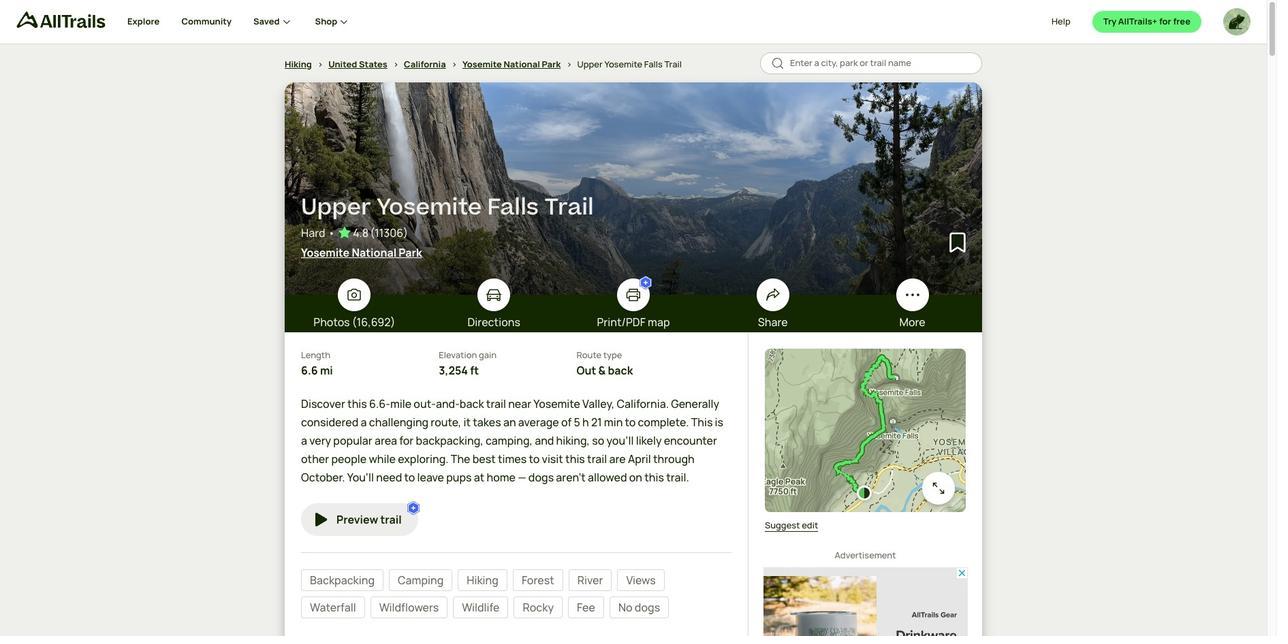 Task type: locate. For each thing, give the bounding box(es) containing it.
›
[[318, 58, 323, 70], [393, 58, 399, 70], [452, 58, 457, 70], [567, 58, 572, 70]]

4 › from the left
[[567, 58, 572, 70]]

yosemite national park
[[301, 245, 422, 260]]

home
[[487, 470, 516, 485]]

trail right preview
[[381, 513, 402, 528]]

back inside discover this 6.6-mile out-and-back trail near yosemite valley, california. generally considered a challenging route, it takes an average of 5 h 21 min to complete. this is a very popular area for backpacking, camping, and hiking, so you'll likely encounter other people while exploring. the best times to visit this trail are april through october. you'll need to leave pups at home — dogs aren't allowed on this trail.
[[460, 396, 484, 411]]

views
[[627, 573, 656, 588]]

21
[[591, 415, 602, 430]]

expand map image
[[931, 480, 947, 497]]

hiking down saved button
[[285, 58, 312, 70]]

1 horizontal spatial trail
[[486, 396, 506, 411]]

yosemite
[[463, 58, 502, 70], [605, 58, 643, 70], [377, 192, 482, 224], [301, 245, 350, 260], [534, 396, 580, 411]]

through
[[653, 452, 695, 467]]

2 horizontal spatial trail
[[587, 452, 607, 467]]

0 horizontal spatial trail
[[381, 513, 402, 528]]

length 6.6 mi
[[301, 349, 333, 378]]

1 vertical spatial for
[[399, 433, 414, 448]]

directions link
[[424, 279, 564, 330]]

2 horizontal spatial this
[[645, 470, 664, 485]]

1 horizontal spatial dogs
[[635, 601, 660, 616]]

back down type
[[608, 363, 633, 378]]

1 vertical spatial trail
[[545, 192, 594, 224]]

upper yosemite falls trail, yosemite national park, yosemite valley, california, united states | alltrails.com image
[[285, 82, 983, 295]]

1 horizontal spatial trail
[[665, 58, 682, 70]]

this
[[691, 415, 713, 430]]

back up it
[[460, 396, 484, 411]]

hiking up wildlife
[[467, 573, 499, 588]]

1 horizontal spatial a
[[361, 415, 367, 430]]

for down challenging
[[399, 433, 414, 448]]

2 vertical spatial to
[[404, 470, 415, 485]]

upper
[[577, 58, 603, 70], [301, 192, 371, 224]]

dogs right the no
[[635, 601, 660, 616]]

pups
[[446, 470, 472, 485]]

national
[[504, 58, 540, 70], [352, 245, 397, 260]]

(
[[370, 226, 375, 241]]

1 horizontal spatial hiking
[[467, 573, 499, 588]]

national inside yosemite national park link
[[352, 245, 397, 260]]

elevation gain 3,254 ft
[[439, 349, 497, 378]]

photos (16,692)
[[314, 315, 396, 330]]

0 horizontal spatial for
[[399, 433, 414, 448]]

1 vertical spatial back
[[460, 396, 484, 411]]

near
[[508, 396, 532, 411]]

upper yosemite falls trail
[[301, 192, 594, 224]]

edit
[[802, 519, 818, 531]]

of
[[561, 415, 572, 430]]

for inside discover this 6.6-mile out-and-back trail near yosemite valley, california. generally considered a challenging route, it takes an average of 5 h 21 min to complete. this is a very popular area for backpacking, camping, and hiking, so you'll likely encounter other people while exploring. the best times to visit this trail are april through october. you'll need to leave pups at home — dogs aren't allowed on this trail.
[[399, 433, 414, 448]]

a
[[361, 415, 367, 430], [301, 433, 307, 448]]

rocky
[[523, 601, 554, 616]]

considered
[[301, 415, 359, 430]]

1 › from the left
[[318, 58, 323, 70]]

0 horizontal spatial falls
[[487, 192, 539, 224]]

dogs
[[529, 470, 554, 485], [635, 601, 660, 616]]

0 vertical spatial this
[[348, 396, 367, 411]]

0 vertical spatial for
[[1160, 15, 1172, 27]]

2 vertical spatial this
[[645, 470, 664, 485]]

1 vertical spatial dogs
[[635, 601, 660, 616]]

1 horizontal spatial falls
[[644, 58, 663, 70]]

0 vertical spatial back
[[608, 363, 633, 378]]

1 vertical spatial a
[[301, 433, 307, 448]]

0 vertical spatial dogs
[[529, 470, 554, 485]]

0 vertical spatial trail
[[665, 58, 682, 70]]

to right need
[[404, 470, 415, 485]]

aren't
[[556, 470, 586, 485]]

to left visit
[[529, 452, 540, 467]]

dialog
[[0, 0, 1278, 636]]

type
[[604, 349, 622, 361]]

1 vertical spatial to
[[529, 452, 540, 467]]

fee
[[577, 601, 595, 616]]

•
[[328, 226, 335, 241]]

a up the popular
[[361, 415, 367, 430]]

0 vertical spatial national
[[504, 58, 540, 70]]

0 horizontal spatial hiking
[[285, 58, 312, 70]]

valley,
[[583, 396, 615, 411]]

for left free
[[1160, 15, 1172, 27]]

1 vertical spatial falls
[[487, 192, 539, 224]]

0 horizontal spatial national
[[352, 245, 397, 260]]

people
[[331, 452, 367, 467]]

dogs right — on the left bottom of the page
[[529, 470, 554, 485]]

back
[[608, 363, 633, 378], [460, 396, 484, 411]]

1 vertical spatial upper
[[301, 192, 371, 224]]

yosemite national park link
[[463, 58, 561, 70], [301, 245, 950, 261]]

trail
[[665, 58, 682, 70], [545, 192, 594, 224]]

discover this 6.6-mile out-and-back trail near yosemite valley, california. generally considered a challenging route, it takes an average of 5 h 21 min to complete. this is a very popular area for backpacking, camping, and hiking, so you'll likely encounter other people while exploring. the best times to visit this trail are april through october. you'll need to leave pups at home — dogs aren't allowed on this trail.
[[301, 396, 724, 485]]

to right min
[[625, 415, 636, 430]]

1 vertical spatial hiking
[[467, 573, 499, 588]]

None search field
[[760, 52, 983, 74]]

for
[[1160, 15, 1172, 27], [399, 433, 414, 448]]

3,254
[[439, 363, 468, 378]]

saved
[[253, 15, 280, 27]]

help link
[[1052, 15, 1071, 28]]

this left 6.6-
[[348, 396, 367, 411]]

more
[[900, 315, 926, 330]]

falls
[[644, 58, 663, 70], [487, 192, 539, 224]]

2 vertical spatial trail
[[381, 513, 402, 528]]

alltrails image
[[16, 12, 106, 28]]

1 horizontal spatial upper
[[577, 58, 603, 70]]

park
[[542, 58, 561, 70], [399, 245, 422, 260]]

0 horizontal spatial a
[[301, 433, 307, 448]]

a left 'very'
[[301, 433, 307, 448]]

very
[[309, 433, 331, 448]]

this right the on on the bottom of page
[[645, 470, 664, 485]]

free
[[1174, 15, 1191, 27]]

0 vertical spatial to
[[625, 415, 636, 430]]

1 horizontal spatial park
[[542, 58, 561, 70]]

mi
[[320, 363, 333, 378]]

1 horizontal spatial back
[[608, 363, 633, 378]]

discover
[[301, 396, 345, 411]]

(16,692)
[[352, 315, 396, 330]]

this down hiking,
[[566, 452, 585, 467]]

need
[[376, 470, 402, 485]]

to
[[625, 415, 636, 430], [529, 452, 540, 467], [404, 470, 415, 485]]

trail up "takes"
[[486, 396, 506, 411]]

preview trail
[[337, 513, 402, 528]]

forest
[[522, 573, 554, 588]]

share link
[[703, 279, 843, 330]]

shop
[[315, 15, 338, 27]]

3 › from the left
[[452, 58, 457, 70]]

1 vertical spatial park
[[399, 245, 422, 260]]

1 horizontal spatial this
[[566, 452, 585, 467]]

1 vertical spatial national
[[352, 245, 397, 260]]

preview
[[337, 513, 378, 528]]

0 horizontal spatial to
[[404, 470, 415, 485]]

other
[[301, 452, 329, 467]]

advertisement region
[[763, 568, 968, 636]]

hiking
[[285, 58, 312, 70], [467, 573, 499, 588]]

4.8
[[353, 226, 369, 241]]

0 horizontal spatial dogs
[[529, 470, 554, 485]]

suggest edit
[[765, 519, 818, 531]]

back inside 'route type out & back'
[[608, 363, 633, 378]]

directions
[[468, 315, 521, 330]]

1 horizontal spatial for
[[1160, 15, 1172, 27]]

2 › from the left
[[393, 58, 399, 70]]

best
[[473, 452, 496, 467]]

you'll
[[347, 470, 374, 485]]

0 horizontal spatial trail
[[545, 192, 594, 224]]

shop button
[[315, 0, 351, 44]]

complete.
[[638, 415, 689, 430]]

0 vertical spatial a
[[361, 415, 367, 430]]

visit
[[542, 452, 563, 467]]

suggest edit link
[[765, 519, 818, 532]]

advertisement
[[835, 549, 896, 561]]

0 horizontal spatial back
[[460, 396, 484, 411]]

trail down so
[[587, 452, 607, 467]]

0 vertical spatial hiking
[[285, 58, 312, 70]]



Task type: vqa. For each thing, say whether or not it's contained in the screenshot.
considered
yes



Task type: describe. For each thing, give the bounding box(es) containing it.
no dogs
[[619, 601, 660, 616]]

preview trail button
[[301, 504, 418, 537]]

trail inside preview trail button
[[381, 513, 402, 528]]

print/pdf map
[[597, 315, 670, 330]]

gain
[[479, 349, 497, 361]]

0 vertical spatial trail
[[486, 396, 506, 411]]

california link
[[404, 58, 446, 70]]

hard
[[301, 226, 325, 241]]

explore link
[[127, 0, 160, 44]]

0 horizontal spatial this
[[348, 396, 367, 411]]

h
[[583, 415, 589, 430]]

print/pdf map link
[[564, 276, 703, 330]]

takes
[[473, 415, 501, 430]]

the
[[451, 452, 470, 467]]

more link
[[843, 279, 983, 330]]

mile
[[390, 396, 412, 411]]

popular
[[333, 433, 373, 448]]

—
[[518, 470, 526, 485]]

april
[[628, 452, 651, 467]]

length
[[301, 349, 331, 361]]

upper yosemite falls trail map image
[[765, 349, 966, 512]]

likely
[[636, 433, 662, 448]]

4.8 ( 11306 )
[[353, 226, 408, 241]]

alltrails+
[[1119, 15, 1158, 27]]

2 horizontal spatial to
[[625, 415, 636, 430]]

0 vertical spatial upper
[[577, 58, 603, 70]]

hiking › united states › california › yosemite national park › upper yosemite falls trail
[[285, 58, 682, 70]]

dogs inside discover this 6.6-mile out-and-back trail near yosemite valley, california. generally considered a challenging route, it takes an average of 5 h 21 min to complete. this is a very popular area for backpacking, camping, and hiking, so you'll likely encounter other people while exploring. the best times to visit this trail are april through october. you'll need to leave pups at home — dogs aren't allowed on this trail.
[[529, 470, 554, 485]]

&
[[599, 363, 606, 378]]

are
[[609, 452, 626, 467]]

october.
[[301, 470, 345, 485]]

while
[[369, 452, 396, 467]]

saved button
[[253, 0, 315, 44]]

hard •
[[301, 226, 335, 241]]

0 horizontal spatial upper
[[301, 192, 371, 224]]

5
[[574, 415, 580, 430]]

united
[[329, 58, 357, 70]]

hiking for hiking
[[467, 573, 499, 588]]

1 vertical spatial this
[[566, 452, 585, 467]]

camping,
[[486, 433, 533, 448]]

leave
[[417, 470, 444, 485]]

california
[[404, 58, 446, 70]]

times
[[498, 452, 527, 467]]

backpacking
[[310, 573, 375, 588]]

0 vertical spatial yosemite national park link
[[463, 58, 561, 70]]

area
[[375, 433, 397, 448]]

noah image
[[1224, 8, 1251, 35]]

0 horizontal spatial park
[[399, 245, 422, 260]]

add to list image
[[947, 231, 969, 253]]

cookie consent banner dialog
[[16, 572, 1251, 620]]

6.6
[[301, 363, 318, 378]]

community link
[[182, 0, 232, 44]]

)
[[404, 226, 408, 241]]

1 vertical spatial trail
[[587, 452, 607, 467]]

and-
[[436, 396, 460, 411]]

is
[[715, 415, 724, 430]]

1 horizontal spatial to
[[529, 452, 540, 467]]

for inside "link"
[[1160, 15, 1172, 27]]

california.
[[617, 396, 669, 411]]

suggest
[[765, 519, 800, 531]]

try alltrails+ for free link
[[1093, 11, 1202, 33]]

wildflowers
[[379, 601, 439, 616]]

out-
[[414, 396, 436, 411]]

explore
[[127, 15, 160, 27]]

0 vertical spatial falls
[[644, 58, 663, 70]]

alltrails link
[[16, 12, 127, 34]]

camping
[[398, 573, 444, 588]]

ft
[[470, 363, 479, 378]]

an
[[503, 415, 516, 430]]

1 horizontal spatial national
[[504, 58, 540, 70]]

river
[[578, 573, 603, 588]]

photos
[[314, 315, 350, 330]]

community
[[182, 15, 232, 27]]

1 vertical spatial yosemite national park link
[[301, 245, 950, 261]]

0 vertical spatial park
[[542, 58, 561, 70]]

help
[[1052, 15, 1071, 27]]

states
[[359, 58, 388, 70]]

6.6-
[[369, 396, 390, 411]]

yosemite inside discover this 6.6-mile out-and-back trail near yosemite valley, california. generally considered a challenging route, it takes an average of 5 h 21 min to complete. this is a very popular area for backpacking, camping, and hiking, so you'll likely encounter other people while exploring. the best times to visit this trail are april through october. you'll need to leave pups at home — dogs aren't allowed on this trail.
[[534, 396, 580, 411]]

wildlife
[[462, 601, 500, 616]]

backpacking,
[[416, 433, 484, 448]]

min
[[604, 415, 623, 430]]

route type out & back
[[577, 349, 633, 378]]

try alltrails+ for free
[[1104, 15, 1191, 27]]

try
[[1104, 15, 1117, 27]]

united states link
[[329, 58, 388, 70]]

no
[[619, 601, 633, 616]]

Enter a city, park or trail name field
[[790, 57, 972, 70]]

hiking link
[[285, 58, 312, 70]]

encounter
[[664, 433, 717, 448]]

waterfall
[[310, 601, 356, 616]]

hiking for hiking › united states › california › yosemite national park › upper yosemite falls trail
[[285, 58, 312, 70]]

and
[[535, 433, 554, 448]]

at
[[474, 470, 485, 485]]

it
[[464, 415, 471, 430]]

allowed
[[588, 470, 627, 485]]

share
[[758, 315, 788, 330]]

print/pdf
[[597, 315, 646, 330]]

shop link
[[315, 0, 351, 44]]



